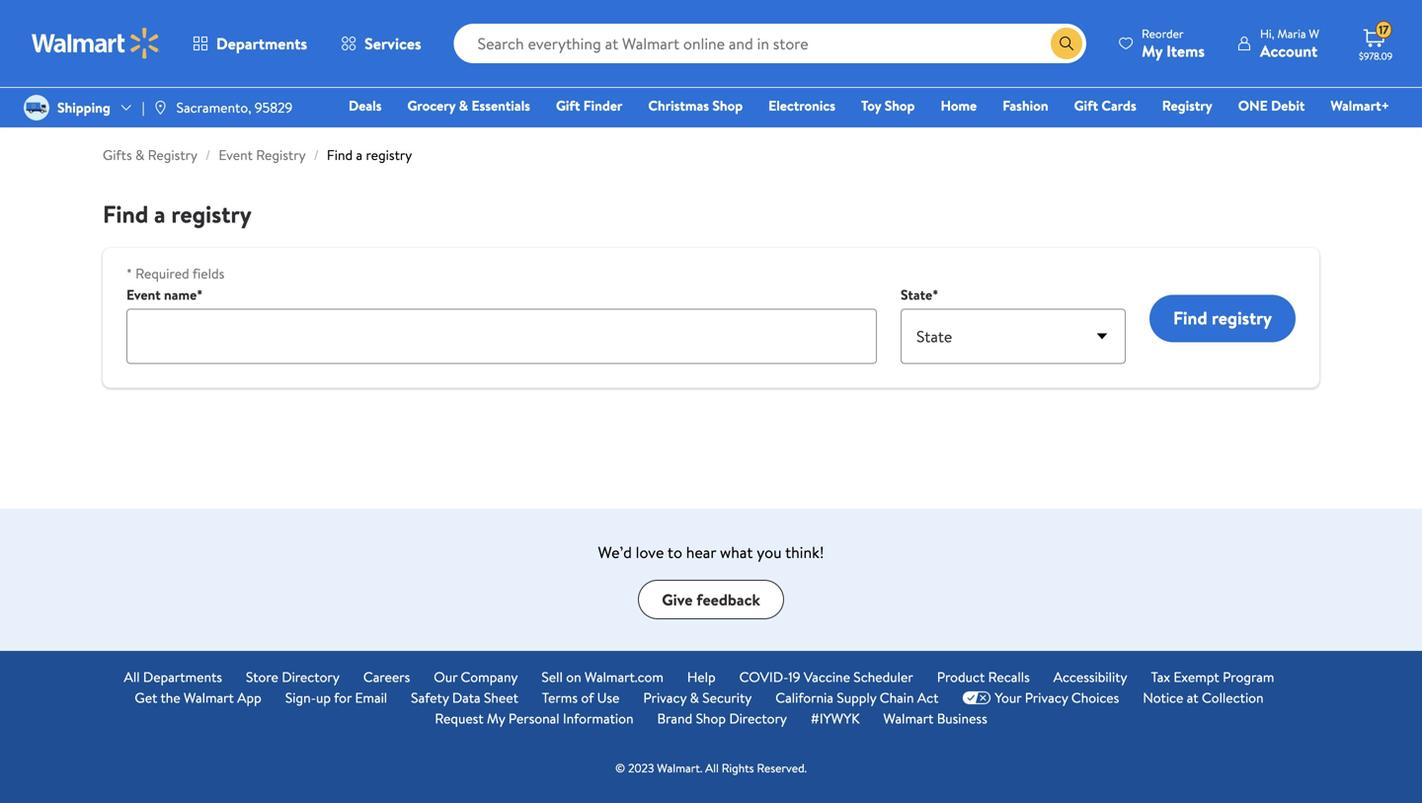 Task type: vqa. For each thing, say whether or not it's contained in the screenshot.
name*
yes



Task type: locate. For each thing, give the bounding box(es) containing it.
0 horizontal spatial all
[[124, 667, 140, 687]]

0 horizontal spatial my
[[487, 709, 505, 728]]

home
[[941, 96, 977, 115]]

0 vertical spatial a
[[356, 145, 363, 164]]

1 vertical spatial directory
[[729, 709, 787, 728]]

sheet
[[484, 688, 519, 707]]

your
[[995, 688, 1022, 707]]

gifts & registry / event registry / find a registry
[[103, 145, 412, 164]]

covid-19 vaccine scheduler
[[740, 667, 914, 687]]

0 horizontal spatial find
[[103, 198, 148, 231]]

find for find a registry
[[103, 198, 148, 231]]

careers
[[363, 667, 410, 687]]

#iywyk link
[[811, 708, 860, 729]]

0 vertical spatial event
[[219, 145, 253, 164]]

gift for gift finder
[[556, 96, 580, 115]]

walmart
[[184, 688, 234, 707], [884, 709, 934, 728]]

we'd love to hear what you think!
[[598, 541, 824, 563]]

what
[[720, 541, 753, 563]]

2 privacy from the left
[[1025, 688, 1068, 707]]

sacramento, 95829
[[176, 98, 293, 117]]

services
[[365, 33, 421, 54]]

1 horizontal spatial walmart
[[884, 709, 934, 728]]

1 vertical spatial a
[[154, 198, 166, 231]]

find a registry
[[103, 198, 252, 231]]

2 vertical spatial find
[[1174, 306, 1208, 331]]

1 horizontal spatial privacy
[[1025, 688, 1068, 707]]

reorder my items
[[1142, 25, 1205, 62]]

directory down the security
[[729, 709, 787, 728]]

required
[[135, 264, 189, 283]]

registry link
[[1154, 95, 1222, 116]]

cards
[[1102, 96, 1137, 115]]

walmart business link
[[884, 708, 988, 729]]

gift left 'finder'
[[556, 96, 580, 115]]

2 gift from the left
[[1074, 96, 1099, 115]]

0 horizontal spatial a
[[154, 198, 166, 231]]

shop right toy at the right of the page
[[885, 96, 915, 115]]

walmart down chain
[[884, 709, 934, 728]]

/
[[206, 145, 211, 164], [314, 145, 319, 164]]

sell
[[542, 667, 563, 687]]

0 vertical spatial directory
[[282, 667, 340, 687]]

event down the *
[[126, 285, 161, 304]]

my inside notice at collection request my personal information
[[487, 709, 505, 728]]

all left rights
[[705, 760, 719, 777]]

1 vertical spatial &
[[135, 145, 145, 164]]

a down deals
[[356, 145, 363, 164]]

& right grocery
[[459, 96, 468, 115]]

registry right gifts
[[148, 145, 198, 164]]

hi,
[[1261, 25, 1275, 42]]

of
[[581, 688, 594, 707]]

give
[[662, 589, 693, 610]]

& down the help link
[[690, 688, 699, 707]]

walmart image
[[32, 28, 160, 59]]

deals link
[[340, 95, 391, 116]]

1 gift from the left
[[556, 96, 580, 115]]

departments up 95829
[[216, 33, 307, 54]]

0 vertical spatial find
[[327, 145, 353, 164]]

1 horizontal spatial /
[[314, 145, 319, 164]]

1 vertical spatial registry
[[171, 198, 252, 231]]

0 vertical spatial walmart
[[184, 688, 234, 707]]

brand
[[657, 709, 693, 728]]

walmart.
[[657, 760, 703, 777]]

use
[[597, 688, 620, 707]]

help link
[[688, 667, 716, 688]]

1 horizontal spatial my
[[1142, 40, 1163, 62]]

0 horizontal spatial privacy
[[644, 688, 687, 707]]

search icon image
[[1059, 36, 1075, 51]]

security
[[703, 688, 752, 707]]

1 vertical spatial find
[[103, 198, 148, 231]]

find a registry link
[[327, 145, 412, 164]]

grocery
[[408, 96, 456, 115]]

account
[[1261, 40, 1318, 62]]

Walmart Site-Wide search field
[[454, 24, 1087, 63]]

debit
[[1272, 96, 1305, 115]]

safety
[[411, 688, 449, 707]]

toy shop
[[862, 96, 915, 115]]

shop for brand
[[696, 709, 726, 728]]

rights
[[722, 760, 754, 777]]

covid-
[[740, 667, 789, 687]]

departments inside popup button
[[216, 33, 307, 54]]

2 horizontal spatial &
[[690, 688, 699, 707]]

shop right christmas
[[713, 96, 743, 115]]

0 vertical spatial all
[[124, 667, 140, 687]]

walmart inside 'tax exempt program get the walmart app'
[[184, 688, 234, 707]]

2 vertical spatial &
[[690, 688, 699, 707]]

reserved.
[[757, 760, 807, 777]]

|
[[142, 98, 145, 117]]

0 horizontal spatial walmart
[[184, 688, 234, 707]]

0 horizontal spatial gift
[[556, 96, 580, 115]]

walmart right the
[[184, 688, 234, 707]]

1 horizontal spatial gift
[[1074, 96, 1099, 115]]

registry down 95829
[[256, 145, 306, 164]]

california
[[776, 688, 834, 707]]

our company
[[434, 667, 518, 687]]

product recalls
[[937, 667, 1030, 687]]

2 / from the left
[[314, 145, 319, 164]]

gift finder link
[[547, 95, 632, 116]]

departments up the
[[143, 667, 222, 687]]

2 vertical spatial registry
[[1212, 306, 1272, 331]]

2 horizontal spatial registry
[[1212, 306, 1272, 331]]

supply
[[837, 688, 877, 707]]

/ down sacramento,
[[206, 145, 211, 164]]

grocery & essentials
[[408, 96, 530, 115]]

sign-
[[285, 688, 316, 707]]

my left items
[[1142, 40, 1163, 62]]

0 horizontal spatial &
[[135, 145, 145, 164]]

0 horizontal spatial /
[[206, 145, 211, 164]]

shop for toy
[[885, 96, 915, 115]]

/ left find a registry link
[[314, 145, 319, 164]]

choices
[[1072, 688, 1120, 707]]

0 vertical spatial departments
[[216, 33, 307, 54]]

your privacy choices
[[995, 688, 1120, 707]]

a up 'required'
[[154, 198, 166, 231]]

tax exempt program get the walmart app
[[135, 667, 1275, 707]]

privacy up brand
[[644, 688, 687, 707]]

1 horizontal spatial all
[[705, 760, 719, 777]]

& right gifts
[[135, 145, 145, 164]]

request
[[435, 709, 484, 728]]

all up get in the left bottom of the page
[[124, 667, 140, 687]]

0 vertical spatial my
[[1142, 40, 1163, 62]]

request my personal information link
[[435, 708, 634, 729]]

registry inside button
[[1212, 306, 1272, 331]]

sell on walmart.com link
[[542, 667, 664, 688]]

find
[[327, 145, 353, 164], [103, 198, 148, 231], [1174, 306, 1208, 331]]

 image
[[153, 100, 169, 116]]

my down sheet
[[487, 709, 505, 728]]

get
[[135, 688, 157, 707]]

 image
[[24, 95, 49, 121]]

all
[[124, 667, 140, 687], [705, 760, 719, 777]]

shop down privacy & security link
[[696, 709, 726, 728]]

sell on walmart.com
[[542, 667, 664, 687]]

&
[[459, 96, 468, 115], [135, 145, 145, 164], [690, 688, 699, 707]]

privacy
[[644, 688, 687, 707], [1025, 688, 1068, 707]]

1 vertical spatial event
[[126, 285, 161, 304]]

1 horizontal spatial &
[[459, 96, 468, 115]]

gift left cards at the right top
[[1074, 96, 1099, 115]]

one
[[1239, 96, 1268, 115]]

event down sacramento, 95829
[[219, 145, 253, 164]]

0 horizontal spatial directory
[[282, 667, 340, 687]]

at
[[1187, 688, 1199, 707]]

your privacy choices link
[[963, 688, 1120, 708]]

name*
[[164, 285, 203, 304]]

directory inside brand shop directory link
[[729, 709, 787, 728]]

all departments
[[124, 667, 222, 687]]

fields
[[192, 264, 225, 283]]

find inside button
[[1174, 306, 1208, 331]]

1 / from the left
[[206, 145, 211, 164]]

shop inside "link"
[[885, 96, 915, 115]]

toy shop link
[[853, 95, 924, 116]]

privacy right 'your'
[[1025, 688, 1068, 707]]

1 horizontal spatial directory
[[729, 709, 787, 728]]

0 vertical spatial registry
[[366, 145, 412, 164]]

registry down items
[[1163, 96, 1213, 115]]

0 horizontal spatial registry
[[148, 145, 198, 164]]

terms of use link
[[542, 688, 620, 708]]

2 horizontal spatial find
[[1174, 306, 1208, 331]]

0 vertical spatial &
[[459, 96, 468, 115]]

give feedback button
[[638, 580, 784, 619]]

product recalls link
[[937, 667, 1030, 688]]

1 vertical spatial my
[[487, 709, 505, 728]]

event
[[219, 145, 253, 164], [126, 285, 161, 304]]

on
[[566, 667, 582, 687]]

company
[[461, 667, 518, 687]]

©
[[615, 760, 625, 777]]

safety data sheet
[[411, 688, 519, 707]]

app
[[237, 688, 262, 707]]

directory up sign-
[[282, 667, 340, 687]]

directory inside store directory link
[[282, 667, 340, 687]]



Task type: describe. For each thing, give the bounding box(es) containing it.
sign-up for email link
[[285, 688, 387, 708]]

think!
[[786, 541, 824, 563]]

19
[[789, 667, 801, 687]]

Event name* text field
[[126, 309, 877, 364]]

act
[[918, 688, 939, 707]]

we'd
[[598, 541, 632, 563]]

all departments link
[[124, 667, 222, 688]]

the
[[161, 688, 181, 707]]

1 vertical spatial departments
[[143, 667, 222, 687]]

for
[[334, 688, 352, 707]]

deals
[[349, 96, 382, 115]]

california supply chain act link
[[776, 688, 939, 708]]

* required fields
[[126, 264, 225, 283]]

1 vertical spatial walmart
[[884, 709, 934, 728]]

hear
[[686, 541, 716, 563]]

find for find registry
[[1174, 306, 1208, 331]]

#iywyk
[[811, 709, 860, 728]]

chain
[[880, 688, 914, 707]]

email
[[355, 688, 387, 707]]

brand shop directory link
[[657, 708, 787, 729]]

notice
[[1143, 688, 1184, 707]]

maria
[[1278, 25, 1307, 42]]

event name*
[[126, 285, 203, 304]]

terms of use
[[542, 688, 620, 707]]

notice at collection link
[[1143, 688, 1264, 708]]

notice at collection request my personal information
[[435, 688, 1264, 728]]

vaccine
[[804, 667, 851, 687]]

sacramento,
[[176, 98, 251, 117]]

gifts
[[103, 145, 132, 164]]

© 2023 walmart. all rights reserved.
[[615, 760, 807, 777]]

hi, maria w account
[[1261, 25, 1320, 62]]

exempt
[[1174, 667, 1220, 687]]

shipping
[[57, 98, 110, 117]]

covid-19 vaccine scheduler link
[[740, 667, 914, 688]]

finder
[[584, 96, 623, 115]]

gift for gift cards
[[1074, 96, 1099, 115]]

$978.09
[[1359, 49, 1393, 63]]

sign-up for email
[[285, 688, 387, 707]]

california supply chain act
[[776, 688, 939, 707]]

& for privacy
[[690, 688, 699, 707]]

you
[[757, 541, 782, 563]]

0 horizontal spatial event
[[126, 285, 161, 304]]

home link
[[932, 95, 986, 116]]

tax
[[1151, 667, 1171, 687]]

1 horizontal spatial find
[[327, 145, 353, 164]]

walmart+ link
[[1322, 95, 1399, 116]]

gift finder
[[556, 96, 623, 115]]

give feedback
[[662, 589, 760, 610]]

get the walmart app link
[[135, 688, 262, 708]]

collection
[[1202, 688, 1264, 707]]

1 horizontal spatial registry
[[366, 145, 412, 164]]

departments button
[[176, 20, 324, 67]]

privacy & security
[[644, 688, 752, 707]]

one debit
[[1239, 96, 1305, 115]]

up
[[316, 688, 331, 707]]

love
[[636, 541, 664, 563]]

store
[[246, 667, 278, 687]]

accessibility link
[[1054, 667, 1128, 688]]

shop for christmas
[[713, 96, 743, 115]]

Search search field
[[454, 24, 1087, 63]]

christmas shop link
[[640, 95, 752, 116]]

reorder
[[1142, 25, 1184, 42]]

recalls
[[989, 667, 1030, 687]]

items
[[1167, 40, 1205, 62]]

electronics
[[769, 96, 836, 115]]

state*
[[901, 285, 939, 304]]

terms
[[542, 688, 578, 707]]

1 privacy from the left
[[644, 688, 687, 707]]

my inside "reorder my items"
[[1142, 40, 1163, 62]]

scheduler
[[854, 667, 914, 687]]

information
[[563, 709, 634, 728]]

1 horizontal spatial event
[[219, 145, 253, 164]]

0 horizontal spatial registry
[[171, 198, 252, 231]]

program
[[1223, 667, 1275, 687]]

brand shop directory
[[657, 709, 787, 728]]

& for gifts
[[135, 145, 145, 164]]

find registry button
[[1150, 295, 1296, 342]]

accessibility
[[1054, 667, 1128, 687]]

personal
[[509, 709, 560, 728]]

services button
[[324, 20, 438, 67]]

1 vertical spatial all
[[705, 760, 719, 777]]

gifts & registry link
[[103, 145, 198, 164]]

1 horizontal spatial a
[[356, 145, 363, 164]]

tax exempt program link
[[1151, 667, 1275, 688]]

data
[[452, 688, 481, 707]]

grocery & essentials link
[[399, 95, 539, 116]]

1 horizontal spatial registry
[[256, 145, 306, 164]]

privacy inside 'link'
[[1025, 688, 1068, 707]]

17
[[1379, 21, 1389, 38]]

& for grocery
[[459, 96, 468, 115]]

our company link
[[434, 667, 518, 688]]

privacy choices icon image
[[963, 691, 991, 705]]

electronics link
[[760, 95, 845, 116]]

2 horizontal spatial registry
[[1163, 96, 1213, 115]]

christmas
[[648, 96, 709, 115]]



